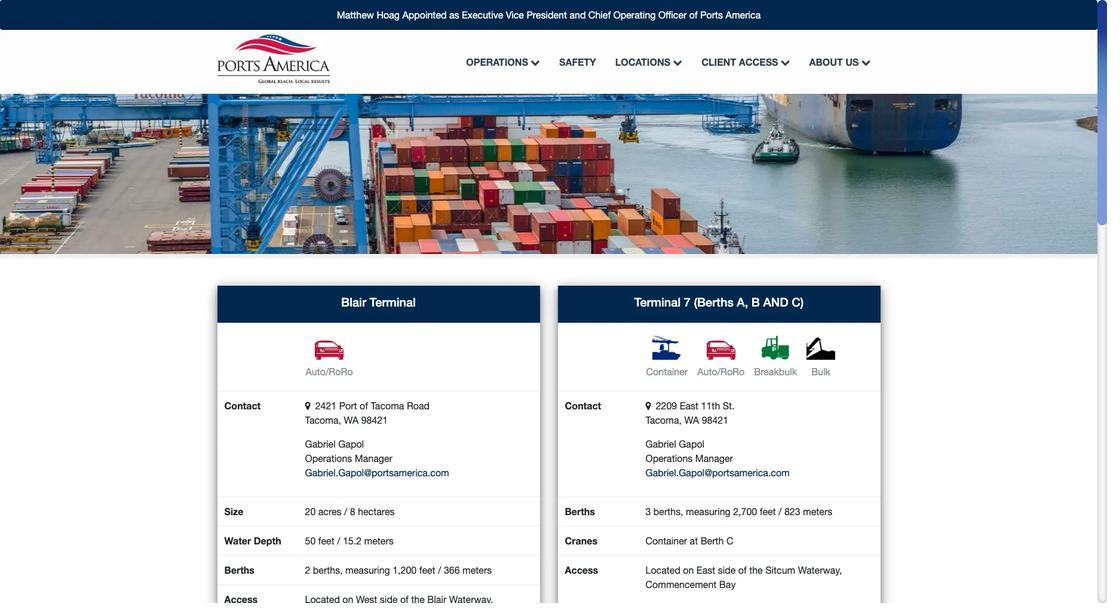 Task type: vqa. For each thing, say whether or not it's contained in the screenshot.
8th caret right icon from the top of the page
no



Task type: locate. For each thing, give the bounding box(es) containing it.
0 horizontal spatial berths,
[[313, 565, 343, 576]]

gabriel.gapol@portsamerica.com link up hectares
[[305, 467, 449, 478]]

measuring down 15.2
[[346, 565, 390, 576]]

about
[[810, 56, 843, 67]]

20 acres / 8 hectares
[[305, 506, 395, 517]]

breakbulk
[[755, 366, 797, 377]]

about us
[[810, 56, 859, 67]]

gabriel.gapol@portsamerica.com
[[305, 467, 449, 478], [646, 467, 790, 478]]

meters
[[803, 506, 833, 517], [364, 536, 394, 546], [463, 565, 492, 576]]

2 vertical spatial of
[[739, 565, 747, 576]]

gabriel.gapol@portsamerica.com link for 7
[[646, 467, 790, 478]]

1 horizontal spatial operations
[[466, 56, 528, 67]]

map marker image for blair terminal
[[305, 401, 315, 411]]

0 vertical spatial measuring
[[686, 506, 731, 517]]

chevron down image inside about us link
[[859, 57, 871, 67]]

1 horizontal spatial access
[[739, 56, 779, 67]]

2421
[[315, 400, 337, 411]]

0 horizontal spatial map marker image
[[305, 401, 315, 411]]

meters right 15.2
[[364, 536, 394, 546]]

berths up cranes
[[565, 506, 595, 517]]

1 horizontal spatial terminal
[[635, 295, 681, 309]]

chevron down image left the 'safety' link
[[528, 57, 540, 67]]

berths,
[[654, 506, 684, 517], [313, 565, 343, 576]]

road
[[407, 400, 430, 411]]

0 horizontal spatial tacoma,
[[305, 415, 341, 426]]

2 gabriel gapol operations manager gabriel.gapol@portsamerica.com from the left
[[646, 439, 790, 478]]

chevron down image inside client access link
[[779, 57, 791, 67]]

tacoma, down 2421
[[305, 415, 341, 426]]

berths, right 2
[[313, 565, 343, 576]]

terminal right blair
[[370, 295, 416, 309]]

1 horizontal spatial contact
[[565, 400, 601, 411]]

gabriel down "2209"
[[646, 439, 677, 450]]

of
[[690, 10, 698, 20], [360, 400, 368, 411], [739, 565, 747, 576]]

1 map marker image from the left
[[305, 401, 315, 411]]

gapol
[[338, 439, 364, 450], [679, 439, 705, 450]]

executive
[[462, 10, 503, 20]]

0 vertical spatial feet
[[760, 506, 776, 517]]

0 vertical spatial of
[[690, 10, 698, 20]]

2 tacoma, from the left
[[646, 415, 682, 426]]

berths down water
[[224, 564, 255, 576]]

0 horizontal spatial gabriel
[[305, 439, 336, 450]]

0 vertical spatial container
[[646, 366, 688, 377]]

of right "port"
[[360, 400, 368, 411]]

gapol down 2209 east 11th st. tacoma, wa 98421
[[679, 439, 705, 450]]

0 horizontal spatial wa
[[344, 415, 359, 426]]

0 vertical spatial meters
[[803, 506, 833, 517]]

2 chevron down image from the left
[[671, 57, 683, 67]]

1 horizontal spatial feet
[[419, 565, 436, 576]]

1 horizontal spatial tacoma,
[[646, 415, 682, 426]]

1 horizontal spatial 98421
[[702, 415, 729, 426]]

container at berth c
[[646, 536, 734, 546]]

container up "2209"
[[646, 366, 688, 377]]

water
[[224, 535, 251, 546]]

operations for terminal 7 (berths a, b and c)
[[646, 453, 693, 464]]

access down cranes
[[565, 564, 598, 576]]

98421 down tacoma
[[361, 415, 388, 426]]

hoag
[[377, 10, 400, 20]]

0 horizontal spatial berths
[[224, 564, 255, 576]]

1 auto/roro from the left
[[306, 366, 353, 377]]

2 gabriel.gapol@portsamerica.com from the left
[[646, 467, 790, 478]]

president
[[527, 10, 567, 20]]

2 horizontal spatial operations
[[646, 453, 693, 464]]

1 horizontal spatial chevron down image
[[859, 57, 871, 67]]

3 berths, measuring 2,700 feet / 823 meters
[[646, 506, 833, 517]]

0 vertical spatial berths,
[[654, 506, 684, 517]]

1 horizontal spatial auto/roro
[[698, 366, 745, 377]]

1 contact from the left
[[224, 400, 261, 411]]

operating
[[614, 10, 656, 20]]

feet right '2,700'
[[760, 506, 776, 517]]

operations down 2421
[[305, 453, 352, 464]]

2 horizontal spatial of
[[739, 565, 747, 576]]

gabriel.gapol@portsamerica.com link up 3 berths, measuring 2,700 feet / 823 meters on the right bottom of the page
[[646, 467, 790, 478]]

chevron down image left client
[[671, 57, 683, 67]]

hectares
[[358, 506, 395, 517]]

east left 11th
[[680, 400, 699, 411]]

1 vertical spatial east
[[697, 565, 716, 576]]

operations link
[[457, 50, 550, 74]]

1 horizontal spatial gapol
[[679, 439, 705, 450]]

/
[[344, 506, 347, 517], [779, 506, 782, 517], [337, 536, 340, 546], [438, 565, 441, 576]]

1 vertical spatial access
[[565, 564, 598, 576]]

1 horizontal spatial gabriel.gapol@portsamerica.com link
[[646, 467, 790, 478]]

1 vertical spatial measuring
[[346, 565, 390, 576]]

1 chevron down image from the left
[[779, 57, 791, 67]]

chevron down image inside locations link
[[671, 57, 683, 67]]

located on east side of the sitcum waterway, commencement bay
[[646, 565, 842, 590]]

wa
[[344, 415, 359, 426], [685, 415, 699, 426]]

gabriel for terminal
[[646, 439, 677, 450]]

manager down 2209 east 11th st. tacoma, wa 98421
[[696, 453, 733, 464]]

feet right "1,200"
[[419, 565, 436, 576]]

vice
[[506, 10, 524, 20]]

berths, for 3
[[654, 506, 684, 517]]

chevron down image
[[779, 57, 791, 67], [859, 57, 871, 67]]

0 horizontal spatial meters
[[364, 536, 394, 546]]

meters right 823 at the bottom right of the page
[[803, 506, 833, 517]]

2 gapol from the left
[[679, 439, 705, 450]]

america
[[726, 10, 761, 20]]

gabriel.gapol@portsamerica.com link
[[305, 467, 449, 478], [646, 467, 790, 478]]

tacoma,
[[305, 415, 341, 426], [646, 415, 682, 426]]

1 horizontal spatial chevron down image
[[671, 57, 683, 67]]

auto/roro
[[306, 366, 353, 377], [698, 366, 745, 377]]

c)
[[792, 295, 804, 309]]

safety link
[[550, 50, 606, 74]]

of inside 2421 port of tacoma road tacoma, wa 98421
[[360, 400, 368, 411]]

gabriel gapol operations manager gabriel.gapol@portsamerica.com down 11th
[[646, 439, 790, 478]]

manager
[[355, 453, 393, 464], [696, 453, 733, 464]]

1 horizontal spatial berths
[[565, 506, 595, 517]]

of left the
[[739, 565, 747, 576]]

terminal left 7
[[635, 295, 681, 309]]

measuring up berth
[[686, 506, 731, 517]]

contact for blair terminal
[[224, 400, 261, 411]]

locations
[[616, 56, 671, 67]]

feet right the 50
[[318, 536, 335, 546]]

1 manager from the left
[[355, 453, 393, 464]]

auto/roro up st.
[[698, 366, 745, 377]]

0 horizontal spatial 98421
[[361, 415, 388, 426]]

0 vertical spatial east
[[680, 400, 699, 411]]

matthew hoag appointed as executive vice president and chief operating officer of ports america link
[[337, 10, 761, 20]]

/ left 823 at the bottom right of the page
[[779, 506, 782, 517]]

tacoma
[[371, 400, 404, 411]]

0 horizontal spatial manager
[[355, 453, 393, 464]]

1 horizontal spatial meters
[[463, 565, 492, 576]]

located
[[646, 565, 681, 576]]

tacoma, inside 2421 port of tacoma road tacoma, wa 98421
[[305, 415, 341, 426]]

gabriel.gapol@portsamerica.com for 7
[[646, 467, 790, 478]]

meters for 2,700
[[803, 506, 833, 517]]

1 gabriel.gapol@portsamerica.com from the left
[[305, 467, 449, 478]]

1 98421 from the left
[[361, 415, 388, 426]]

feet
[[760, 506, 776, 517], [318, 536, 335, 546], [419, 565, 436, 576]]

berths, for 2
[[313, 565, 343, 576]]

operations
[[466, 56, 528, 67], [305, 453, 352, 464], [646, 453, 693, 464]]

0 horizontal spatial auto/roro
[[306, 366, 353, 377]]

1 wa from the left
[[344, 415, 359, 426]]

2 horizontal spatial meters
[[803, 506, 833, 517]]

1 horizontal spatial measuring
[[686, 506, 731, 517]]

chief
[[589, 10, 611, 20]]

meters right the 366
[[463, 565, 492, 576]]

0 horizontal spatial operations
[[305, 453, 352, 464]]

container for container at berth c
[[646, 536, 687, 546]]

on
[[683, 565, 694, 576]]

cranes
[[565, 535, 598, 546]]

0 horizontal spatial contact
[[224, 400, 261, 411]]

1 horizontal spatial gabriel gapol operations manager gabriel.gapol@portsamerica.com
[[646, 439, 790, 478]]

1 horizontal spatial manager
[[696, 453, 733, 464]]

access right client
[[739, 56, 779, 67]]

auto/roro up 2421
[[306, 366, 353, 377]]

a,
[[737, 295, 749, 309]]

access
[[739, 56, 779, 67], [565, 564, 598, 576]]

east
[[680, 400, 699, 411], [697, 565, 716, 576]]

2 gabriel.gapol@portsamerica.com link from the left
[[646, 467, 790, 478]]

15.2
[[343, 536, 362, 546]]

1 vertical spatial meters
[[364, 536, 394, 546]]

gabriel.gapol@portsamerica.com up hectares
[[305, 467, 449, 478]]

terminal 7 (berths a, b and c)
[[635, 295, 804, 309]]

terminal
[[370, 295, 416, 309], [635, 295, 681, 309]]

1 vertical spatial of
[[360, 400, 368, 411]]

chevron down image for locations
[[671, 57, 683, 67]]

2,700
[[734, 506, 758, 517]]

2 wa from the left
[[685, 415, 699, 426]]

container
[[646, 366, 688, 377], [646, 536, 687, 546]]

chevron down image left 'about'
[[779, 57, 791, 67]]

1 vertical spatial feet
[[318, 536, 335, 546]]

us
[[846, 56, 859, 67]]

client
[[702, 56, 737, 67]]

gabriel gapol operations manager gabriel.gapol@portsamerica.com down 2421 port of tacoma road tacoma, wa 98421
[[305, 439, 449, 478]]

of left "ports"
[[690, 10, 698, 20]]

berths, right the 3
[[654, 506, 684, 517]]

map marker image
[[305, 401, 315, 411], [646, 401, 656, 411]]

8
[[350, 506, 355, 517]]

gapol down 2421 port of tacoma road tacoma, wa 98421
[[338, 439, 364, 450]]

1 gabriel gapol operations manager gabriel.gapol@portsamerica.com from the left
[[305, 439, 449, 478]]

0 horizontal spatial measuring
[[346, 565, 390, 576]]

0 vertical spatial berths
[[565, 506, 595, 517]]

east right on
[[697, 565, 716, 576]]

0 horizontal spatial access
[[565, 564, 598, 576]]

1 tacoma, from the left
[[305, 415, 341, 426]]

chevron down image right 'about'
[[859, 57, 871, 67]]

1 gabriel.gapol@portsamerica.com link from the left
[[305, 467, 449, 478]]

2 horizontal spatial feet
[[760, 506, 776, 517]]

officer
[[659, 10, 687, 20]]

1 vertical spatial berths,
[[313, 565, 343, 576]]

11th
[[701, 400, 720, 411]]

manager down 2421 port of tacoma road tacoma, wa 98421
[[355, 453, 393, 464]]

0 horizontal spatial gabriel.gapol@portsamerica.com link
[[305, 467, 449, 478]]

2 chevron down image from the left
[[859, 57, 871, 67]]

2 contact from the left
[[565, 400, 601, 411]]

1 vertical spatial container
[[646, 536, 687, 546]]

gabriel
[[305, 439, 336, 450], [646, 439, 677, 450]]

gabriel.gapol@portsamerica.com up 3 berths, measuring 2,700 feet / 823 meters on the right bottom of the page
[[646, 467, 790, 478]]

measuring
[[686, 506, 731, 517], [346, 565, 390, 576]]

gabriel gapol operations manager gabriel.gapol@portsamerica.com
[[305, 439, 449, 478], [646, 439, 790, 478]]

east inside located on east side of the sitcum waterway, commencement bay
[[697, 565, 716, 576]]

chevron down image inside operations link
[[528, 57, 540, 67]]

1 horizontal spatial map marker image
[[646, 401, 656, 411]]

1 horizontal spatial wa
[[685, 415, 699, 426]]

0 horizontal spatial chevron down image
[[779, 57, 791, 67]]

measuring for 2,700
[[686, 506, 731, 517]]

1 vertical spatial berths
[[224, 564, 255, 576]]

0 horizontal spatial terminal
[[370, 295, 416, 309]]

0 horizontal spatial gapol
[[338, 439, 364, 450]]

0 horizontal spatial of
[[360, 400, 368, 411]]

98421 down 11th
[[702, 415, 729, 426]]

0 horizontal spatial gabriel.gapol@portsamerica.com
[[305, 467, 449, 478]]

berths
[[565, 506, 595, 517], [224, 564, 255, 576]]

1 chevron down image from the left
[[528, 57, 540, 67]]

1 horizontal spatial gabriel
[[646, 439, 677, 450]]

2209 east 11th st. tacoma, wa 98421
[[646, 400, 735, 426]]

0 horizontal spatial feet
[[318, 536, 335, 546]]

operations down 2209 east 11th st. tacoma, wa 98421
[[646, 453, 693, 464]]

0 horizontal spatial gabriel gapol operations manager gabriel.gapol@portsamerica.com
[[305, 439, 449, 478]]

0 horizontal spatial chevron down image
[[528, 57, 540, 67]]

1 gabriel from the left
[[305, 439, 336, 450]]

1 horizontal spatial berths,
[[654, 506, 684, 517]]

measuring for 1,200
[[346, 565, 390, 576]]

chevron down image
[[528, 57, 540, 67], [671, 57, 683, 67]]

7
[[684, 295, 691, 309]]

blair terminal
[[341, 295, 416, 309]]

client access
[[702, 56, 779, 67]]

sitcum
[[766, 565, 796, 576]]

2 map marker image from the left
[[646, 401, 656, 411]]

gabriel down 2421
[[305, 439, 336, 450]]

1 horizontal spatial gabriel.gapol@portsamerica.com
[[646, 467, 790, 478]]

2 vertical spatial feet
[[419, 565, 436, 576]]

tacoma, down "2209"
[[646, 415, 682, 426]]

2 vertical spatial meters
[[463, 565, 492, 576]]

container left at
[[646, 536, 687, 546]]

gapol for blair
[[338, 439, 364, 450]]

contact
[[224, 400, 261, 411], [565, 400, 601, 411]]

2 manager from the left
[[696, 453, 733, 464]]

operations down "executive"
[[466, 56, 528, 67]]

2 gabriel from the left
[[646, 439, 677, 450]]

1 gapol from the left
[[338, 439, 364, 450]]

2 98421 from the left
[[702, 415, 729, 426]]

50 feet / 15.2 meters
[[305, 536, 394, 546]]

98421
[[361, 415, 388, 426], [702, 415, 729, 426]]



Task type: describe. For each thing, give the bounding box(es) containing it.
side
[[718, 565, 736, 576]]

acres
[[318, 506, 342, 517]]

matthew hoag appointed as executive vice president and chief operating officer of ports america
[[337, 10, 761, 20]]

2209
[[656, 400, 677, 411]]

gabriel gapol operations manager gabriel.gapol@portsamerica.com for 7
[[646, 439, 790, 478]]

gabriel.gapol@portsamerica.com for terminal
[[305, 467, 449, 478]]

chevron down image for access
[[779, 57, 791, 67]]

2
[[305, 565, 310, 576]]

feet for 1,200
[[419, 565, 436, 576]]

as
[[449, 10, 459, 20]]

the
[[750, 565, 763, 576]]

366
[[444, 565, 460, 576]]

and
[[570, 10, 586, 20]]

blair
[[341, 295, 366, 309]]

bay
[[720, 579, 736, 590]]

c
[[727, 536, 734, 546]]

gabriel.gapol@portsamerica.com link for terminal
[[305, 467, 449, 478]]

depth
[[254, 535, 281, 546]]

safety
[[560, 56, 596, 67]]

at
[[690, 536, 698, 546]]

client access link
[[692, 50, 800, 74]]

matthew
[[337, 10, 374, 20]]

0 vertical spatial access
[[739, 56, 779, 67]]

1 horizontal spatial of
[[690, 10, 698, 20]]

/ left 8 on the left bottom of page
[[344, 506, 347, 517]]

berth
[[701, 536, 724, 546]]

locations link
[[606, 50, 692, 74]]

size
[[224, 506, 244, 517]]

b
[[752, 295, 760, 309]]

1,200
[[393, 565, 417, 576]]

water depth
[[224, 535, 281, 546]]

823
[[785, 506, 801, 517]]

contact for terminal 7 (berths a, b and c)
[[565, 400, 601, 411]]

(berths
[[694, 295, 734, 309]]

gapol for terminal
[[679, 439, 705, 450]]

bulk
[[812, 366, 831, 377]]

manager for 7
[[696, 453, 733, 464]]

and
[[764, 295, 789, 309]]

98421 inside 2209 east 11th st. tacoma, wa 98421
[[702, 415, 729, 426]]

operations for blair terminal
[[305, 453, 352, 464]]

20
[[305, 506, 316, 517]]

2 berths, measuring 1,200 feet / 366 meters
[[305, 565, 492, 576]]

gabriel gapol operations manager gabriel.gapol@portsamerica.com for terminal
[[305, 439, 449, 478]]

2 auto/roro from the left
[[698, 366, 745, 377]]

/ left the 366
[[438, 565, 441, 576]]

st.
[[723, 400, 735, 411]]

map marker image for terminal 7 (berths a, b and c)
[[646, 401, 656, 411]]

50
[[305, 536, 316, 546]]

98421 inside 2421 port of tacoma road tacoma, wa 98421
[[361, 415, 388, 426]]

/ left 15.2
[[337, 536, 340, 546]]

of inside located on east side of the sitcum waterway, commencement bay
[[739, 565, 747, 576]]

chevron down image for us
[[859, 57, 871, 67]]

3
[[646, 506, 651, 517]]

feet for 2,700
[[760, 506, 776, 517]]

1 terminal from the left
[[370, 295, 416, 309]]

ports
[[701, 10, 723, 20]]

about us link
[[800, 50, 881, 74]]

manager for terminal
[[355, 453, 393, 464]]

2421 port of tacoma road tacoma, wa 98421
[[305, 400, 430, 426]]

container for container
[[646, 366, 688, 377]]

wa inside 2421 port of tacoma road tacoma, wa 98421
[[344, 415, 359, 426]]

appointed
[[403, 10, 447, 20]]

tacoma, inside 2209 east 11th st. tacoma, wa 98421
[[646, 415, 682, 426]]

east inside 2209 east 11th st. tacoma, wa 98421
[[680, 400, 699, 411]]

2 terminal from the left
[[635, 295, 681, 309]]

port
[[339, 400, 357, 411]]

commencement
[[646, 579, 717, 590]]

berths for 3 berths, measuring 2,700 feet / 823 meters
[[565, 506, 595, 517]]

waterway,
[[798, 565, 842, 576]]

berths for 2 berths, measuring 1,200 feet / 366 meters
[[224, 564, 255, 576]]

wa inside 2209 east 11th st. tacoma, wa 98421
[[685, 415, 699, 426]]

meters for 1,200
[[463, 565, 492, 576]]

gabriel for blair
[[305, 439, 336, 450]]

chevron down image for operations
[[528, 57, 540, 67]]



